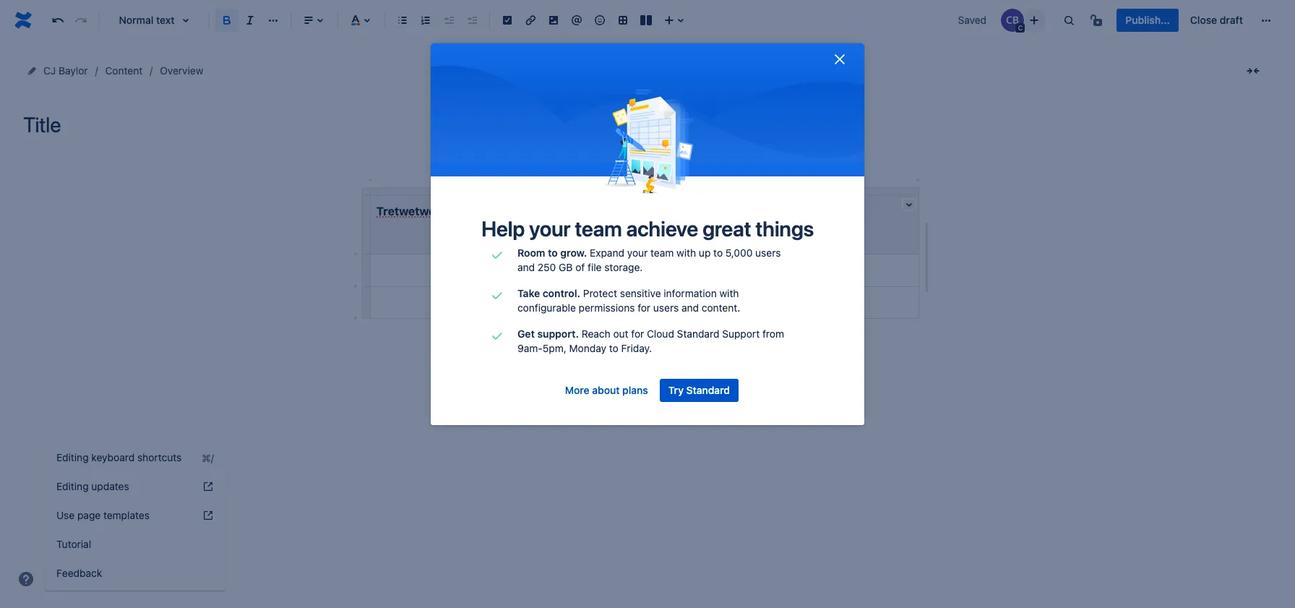 Task type: describe. For each thing, give the bounding box(es) containing it.
page
[[77, 509, 101, 521]]

baylor
[[59, 64, 88, 77]]

indent tab image
[[463, 12, 481, 29]]

make page fixed-width image
[[1245, 62, 1262, 80]]

shortcuts
[[137, 451, 182, 463]]

move this page image
[[26, 65, 38, 77]]

overview link
[[160, 62, 203, 80]]

use page templates link
[[45, 501, 226, 530]]

tutorial button
[[45, 530, 226, 559]]

chart image
[[724, 335, 742, 353]]

undo ⌘z image
[[49, 12, 67, 29]]

tree
[[560, 201, 597, 225]]

tererasadf.co
[[597, 201, 720, 225]]

tererasadf.co m
[[560, 201, 720, 248]]

Main content area, start typing to enter text. text field
[[23, 158, 1267, 339]]

overview
[[160, 64, 203, 77]]

help image for use page templates
[[202, 510, 214, 521]]

2 vertical spatial help image
[[17, 570, 35, 588]]

copy image
[[784, 335, 801, 353]]

editing updates link
[[45, 472, 226, 501]]

editing keyboard shortcuts
[[56, 451, 182, 463]]

mention image
[[568, 12, 586, 29]]

italy
[[711, 161, 732, 174]]

tutorial
[[56, 538, 91, 550]]

tererasadf.co m link
[[560, 201, 720, 248]]

⌘/
[[202, 452, 214, 464]]

outdent ⇧tab image
[[440, 12, 458, 29]]

editing updates
[[56, 480, 129, 492]]

h
[[558, 161, 566, 174]]

there!
[[599, 161, 629, 174]]

keyboard
[[91, 451, 135, 463]]

feedback
[[56, 567, 102, 579]]

Give this page a title text field
[[23, 113, 1267, 137]]

editing for editing updates
[[56, 480, 89, 492]]

cell background image
[[689, 335, 706, 353]]



Task type: locate. For each thing, give the bounding box(es) containing it.
feedback button
[[45, 559, 226, 588]]

from
[[684, 161, 708, 174]]

use page templates
[[56, 509, 150, 521]]

2 editing from the top
[[56, 480, 89, 492]]

cj baylor link
[[43, 62, 88, 80]]

1 vertical spatial editing
[[56, 480, 89, 492]]

bold ⌘b image
[[218, 12, 236, 29]]

editing up editing updates
[[56, 451, 89, 463]]

bullet list ⌘⇧8 image
[[394, 12, 411, 29]]

confluence image
[[12, 9, 35, 32]]

help image
[[202, 481, 214, 492], [202, 510, 214, 521], [17, 570, 35, 588]]

close draft button
[[1182, 9, 1252, 32]]

0 vertical spatial editing
[[56, 451, 89, 463]]

1 editing from the top
[[56, 451, 89, 463]]

add image, video, or file image
[[545, 12, 563, 29]]

1 vertical spatial help image
[[202, 510, 214, 521]]

close draft
[[1191, 14, 1244, 26]]

emoji image
[[591, 12, 609, 29]]

draft
[[1220, 14, 1244, 26]]

cj
[[43, 64, 56, 77]]

:deer: image
[[566, 162, 580, 176], [566, 162, 580, 176]]

man
[[657, 161, 681, 174]]

m
[[560, 224, 577, 248]]

help image for editing updates
[[202, 481, 214, 492]]

content
[[105, 64, 143, 77]]

tretwetwe
[[377, 205, 436, 218]]

bold
[[629, 161, 654, 174]]

cj baylor
[[43, 64, 88, 77]]

help image inside editing updates link
[[202, 481, 214, 492]]

redo ⌘⇧z image
[[72, 12, 90, 29]]

editing up use
[[56, 480, 89, 492]]

ey there! bold man from italy
[[580, 161, 732, 174]]

link image
[[522, 12, 539, 29]]

use
[[56, 509, 75, 521]]

0 vertical spatial help image
[[202, 481, 214, 492]]

confluence image
[[12, 9, 35, 32]]

cj baylor image
[[1002, 9, 1025, 32]]

action item image
[[499, 12, 516, 29]]

italic ⌘i image
[[242, 12, 259, 29]]

numbered list ⌘⇧7 image
[[417, 12, 435, 29]]

ey
[[583, 161, 596, 174]]

help image inside use page templates link
[[202, 510, 214, 521]]

manage connected data image
[[754, 335, 771, 353]]

editing
[[56, 451, 89, 463], [56, 480, 89, 492]]

editing for editing keyboard shortcuts
[[56, 451, 89, 463]]

updates
[[91, 480, 129, 492]]

content link
[[105, 62, 143, 80]]

saved
[[958, 14, 987, 26]]

templates
[[103, 509, 150, 521]]

table image
[[615, 12, 632, 29]]

layouts image
[[638, 12, 655, 29]]

close
[[1191, 14, 1218, 26]]



Task type: vqa. For each thing, say whether or not it's contained in the screenshot.
Editing to the top
yes



